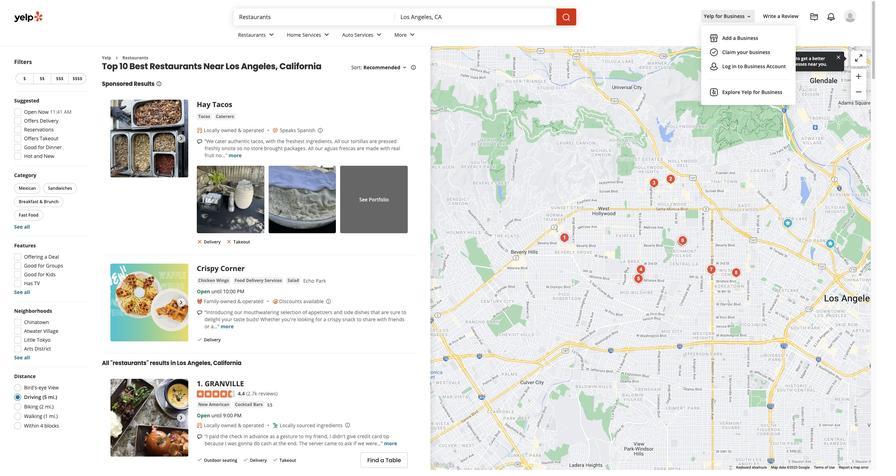 Task type: vqa. For each thing, say whether or not it's contained in the screenshot.
your
yes



Task type: locate. For each thing, give the bounding box(es) containing it.
store
[[251, 145, 263, 152]]

los
[[226, 61, 239, 72], [177, 360, 186, 368]]

$$ left $$$ button at the left top
[[40, 76, 45, 82]]

all "restaurants" results in los angeles, california
[[102, 360, 241, 368]]

keyboard
[[737, 466, 751, 470]]

a inside '"introducing our mouthwatering selection of appetizers and side dishes that are sure to delight your taste buds! whether you're looking for a crispy snack to share with friends or a…"'
[[324, 317, 326, 323]]

angeles,
[[241, 61, 278, 72], [187, 360, 212, 368]]

1 horizontal spatial as
[[811, 55, 816, 62]]

2 vertical spatial all
[[24, 355, 30, 362]]

your right claim
[[737, 49, 748, 56]]

more for credit
[[384, 441, 397, 448]]

bars
[[253, 402, 263, 408]]

with inside '"introducing our mouthwatering selection of appetizers and side dishes that are sure to delight your taste buds! whether you're looking for a crispy snack to share with friends or a…"'
[[377, 317, 387, 323]]

1 horizontal spatial yelp
[[704, 13, 714, 20]]

more down so
[[229, 152, 242, 159]]

a inside add a business button
[[733, 35, 736, 42]]

16 checkmark v2 image left outdoor
[[197, 458, 203, 464]]

met her at a bar image
[[632, 272, 646, 286]]

16 family owned v2 image
[[197, 299, 203, 305]]

food inside "fast food" button
[[28, 212, 38, 218]]

until
[[211, 289, 222, 296], [211, 413, 222, 420]]

good up 'hot'
[[24, 144, 37, 151]]

delivery inside button
[[246, 278, 264, 284]]

4.4 (2.7k reviews)
[[238, 391, 278, 398]]

recommended
[[364, 64, 401, 71]]

a right get
[[809, 56, 812, 62]]

frescas
[[339, 145, 356, 152]]

"restaurants"
[[110, 360, 149, 368]]

results
[[134, 80, 155, 88]]

food delivery services link
[[233, 278, 283, 285]]

business up claim your business
[[738, 35, 759, 42]]

new down dinner
[[44, 153, 54, 160]]

at inside expand the map to get a better look at the businesses near you.
[[772, 61, 776, 67]]

caterers button
[[215, 113, 235, 121]]

yelp up 24 add biz v2 icon
[[704, 13, 714, 20]]

1 all from the top
[[24, 224, 30, 231]]

as
[[811, 55, 816, 62], [270, 434, 275, 441]]

16 locally owned v2 image down tacos button
[[197, 128, 203, 134]]

16 checkmark v2 image right seating
[[243, 458, 249, 464]]

discounts
[[279, 299, 302, 305]]

0 horizontal spatial restaurants
[[122, 55, 148, 61]]

in inside button
[[732, 63, 737, 70]]

1 vertical spatial takeout
[[234, 239, 250, 245]]

0 horizontal spatial los
[[177, 360, 186, 368]]

write
[[763, 13, 777, 20]]

2 locally owned & operated from the top
[[204, 423, 264, 430]]

give
[[347, 434, 356, 441]]

1 see all button from the top
[[14, 224, 30, 231]]

all down "fast food" button
[[24, 224, 30, 231]]

los right results
[[177, 360, 186, 368]]

16 speech v2 image left "i at the bottom left of page
[[197, 435, 203, 441]]

1 slideshow element from the top
[[110, 100, 188, 178]]

1 vertical spatial pm
[[234, 413, 242, 420]]

Near text field
[[401, 13, 551, 21]]

1 horizontal spatial our
[[315, 145, 323, 152]]

see up neighborhoods
[[14, 289, 23, 296]]

all down "arts"
[[24, 355, 30, 362]]

& left brunch
[[40, 199, 43, 205]]

to right log
[[738, 63, 743, 70]]

restaurants link
[[232, 25, 281, 46], [122, 55, 148, 61]]

food right fast
[[28, 212, 38, 218]]

sandwiches
[[48, 186, 72, 192]]

2 none field from the left
[[401, 13, 551, 21]]

1 vertical spatial offers
[[24, 135, 38, 142]]

None search field
[[234, 8, 578, 25]]

echo
[[303, 278, 315, 285]]

mexican
[[19, 186, 36, 192]]

services right home
[[302, 31, 321, 38]]

california up granville link
[[213, 360, 241, 368]]

new left american
[[198, 402, 208, 408]]

california
[[280, 61, 322, 72], [213, 360, 241, 368]]

2 horizontal spatial services
[[355, 31, 373, 38]]

2 vertical spatial see all button
[[14, 355, 30, 362]]

16 checkmark v2 image
[[197, 458, 203, 464], [243, 458, 249, 464]]

mi.) for walking (1 mi.)
[[49, 414, 58, 420]]

tokyo
[[37, 337, 51, 344]]

reservations
[[24, 126, 54, 133]]

$$ down reviews)
[[267, 402, 273, 409]]

our up 'taste'
[[234, 310, 242, 316]]

more link for taste
[[221, 324, 234, 331]]

24 yelp for biz v2 image
[[710, 88, 718, 97]]

2 horizontal spatial in
[[732, 63, 737, 70]]

top 10 best restaurants near los angeles, california
[[102, 61, 322, 72]]

previous image
[[113, 299, 122, 308]]

server
[[309, 441, 323, 448]]

1 none field from the left
[[239, 13, 389, 21]]

24 chevron down v2 image inside the "auto services" link
[[375, 31, 383, 39]]

0 vertical spatial new
[[44, 153, 54, 160]]

arts
[[24, 346, 33, 353]]

brought
[[264, 145, 283, 152]]

1 horizontal spatial none field
[[401, 13, 551, 21]]

see for category
[[14, 224, 23, 231]]

village
[[43, 328, 58, 335]]

operated for mouthwatering
[[242, 299, 264, 305]]

all left "restaurants"
[[102, 360, 109, 368]]

a down appetizers
[[324, 317, 326, 323]]

& up 'taste'
[[238, 299, 241, 305]]

& for "we
[[238, 127, 242, 134]]

$$
[[40, 76, 45, 82], [267, 402, 273, 409]]

owned for paid
[[221, 423, 237, 430]]

view
[[48, 385, 59, 392]]

0 horizontal spatial at
[[273, 441, 278, 448]]

0 vertical spatial yelp
[[704, 13, 714, 20]]

a left deal
[[44, 254, 47, 261]]

until up family-
[[211, 289, 222, 296]]

24 chevron down v2 image right auto services
[[375, 31, 383, 39]]

as right get
[[811, 55, 816, 62]]

0 vertical spatial with
[[266, 138, 276, 145]]

results
[[150, 360, 169, 368]]

tacos inside button
[[198, 114, 210, 120]]

1 vertical spatial next image
[[177, 299, 186, 308]]

2 good from the top
[[24, 263, 37, 269]]

our inside '"introducing our mouthwatering selection of appetizers and side dishes that are sure to delight your taste buds! whether you're looking for a crispy snack to share with friends or a…"'
[[234, 310, 242, 316]]

locally owned & operated for the
[[204, 423, 264, 430]]

are up 'made' at the left of page
[[370, 138, 377, 145]]

more down tip
[[384, 441, 397, 448]]

24 claim v2 image
[[710, 48, 718, 57]]

yelp for business button
[[701, 10, 755, 23]]

offering
[[24, 254, 43, 261]]

for inside '"introducing our mouthwatering selection of appetizers and side dishes that are sure to delight your taste buds! whether you're looking for a crispy snack to share with friends or a…"'
[[316, 317, 322, 323]]

operated for authentic
[[243, 127, 264, 134]]

1 horizontal spatial takeout
[[234, 239, 250, 245]]

2 horizontal spatial takeout
[[280, 458, 296, 464]]

crispy corner link
[[197, 264, 245, 274]]

to inside button
[[738, 63, 743, 70]]

0 horizontal spatial i
[[225, 441, 226, 448]]

open down new american link
[[197, 413, 210, 420]]

previous image for "i paid the check in advance as a gesture to my friend, i didn't give credit card tip because i was gonna do cash at the end. the server came to ask if we were…"
[[113, 414, 122, 423]]

0 horizontal spatial your
[[222, 317, 232, 323]]

and up crispy on the left bottom of page
[[334, 310, 343, 316]]

option group
[[12, 374, 88, 432]]

see all down fast
[[14, 224, 30, 231]]

1 vertical spatial locally owned & operated
[[204, 423, 264, 430]]

see up the distance
[[14, 355, 23, 362]]

user actions element
[[699, 9, 867, 105]]

16 speech v2 image
[[197, 139, 203, 145], [197, 435, 203, 441]]

mi.) for driving (5 mi.)
[[48, 395, 57, 401]]

&
[[238, 127, 242, 134], [40, 199, 43, 205], [238, 299, 241, 305], [238, 423, 242, 430]]

owned
[[221, 127, 237, 134], [221, 299, 236, 305], [221, 423, 237, 430]]

i left was
[[225, 441, 226, 448]]

0 vertical spatial see all
[[14, 224, 30, 231]]

side
[[344, 310, 353, 316]]

0 vertical spatial open
[[24, 109, 37, 115]]

16 locally owned v2 image
[[197, 128, 203, 134], [197, 424, 203, 429]]

0 horizontal spatial tacos
[[198, 114, 210, 120]]

kids
[[46, 272, 56, 278]]

bird's-eye view
[[24, 385, 59, 392]]

yelp for yelp for business
[[704, 13, 714, 20]]

16 close v2 image
[[226, 239, 232, 245]]

0 vertical spatial until
[[211, 289, 222, 296]]

1 horizontal spatial at
[[772, 61, 776, 67]]

2 24 chevron down v2 image from the left
[[408, 31, 417, 39]]

info icon image
[[318, 128, 323, 133], [318, 128, 323, 133], [326, 299, 332, 305], [326, 299, 332, 305], [345, 423, 351, 429], [345, 423, 351, 429]]

2 vertical spatial owned
[[221, 423, 237, 430]]

more link down so
[[229, 152, 242, 159]]

spanish
[[297, 127, 316, 134]]

yelp left 16 chevron right v2 image
[[102, 55, 111, 61]]

services for auto services
[[355, 31, 373, 38]]

1 16 locally owned v2 image from the top
[[197, 128, 203, 134]]

locally owned & operated up authentic
[[204, 127, 264, 134]]

1 24 chevron down v2 image from the left
[[267, 31, 276, 39]]

16 speech v2 image for "i
[[197, 435, 203, 441]]

food down corner
[[235, 278, 245, 284]]

outdoor seating
[[204, 458, 237, 464]]

1 vertical spatial mi.)
[[45, 404, 54, 411]]

1 until from the top
[[211, 289, 222, 296]]

top
[[102, 61, 118, 72]]

with up brought
[[266, 138, 276, 145]]

locally owned & operated up 'check'
[[204, 423, 264, 430]]

and
[[34, 153, 43, 160], [334, 310, 343, 316]]

takeout down end.
[[280, 458, 296, 464]]

data
[[779, 466, 786, 470]]

1 horizontal spatial restaurants link
[[232, 25, 281, 46]]

0 vertical spatial offers
[[24, 118, 38, 124]]

& inside breakfast & brunch button
[[40, 199, 43, 205]]

google
[[799, 466, 810, 470]]

for for dinner
[[38, 144, 45, 151]]

slideshow element for "we cater authentic tacos, with the freshest ingredients. all our tortillas are pressed freshly onsite so no store brought packages. all our aguas frescas are made with real fruit no…"
[[110, 100, 188, 178]]

all up 'aguas'
[[335, 138, 340, 145]]

1 horizontal spatial and
[[334, 310, 343, 316]]

los right 'near'
[[226, 61, 239, 72]]

are inside '"introducing our mouthwatering selection of appetizers and side dishes that are sure to delight your taste buds! whether you're looking for a crispy snack to share with friends or a…"'
[[381, 310, 389, 316]]

0 vertical spatial more link
[[229, 152, 242, 159]]

1 horizontal spatial new
[[198, 402, 208, 408]]

group containing neighborhoods
[[12, 308, 88, 362]]

1 horizontal spatial angeles,
[[241, 61, 278, 72]]

of up looking
[[302, 310, 307, 316]]

mi.) for biking (2 mi.)
[[45, 404, 54, 411]]

24 friends v2 image
[[710, 62, 718, 71]]

hot
[[24, 153, 32, 160]]

0 horizontal spatial takeout
[[40, 135, 58, 142]]

offers takeout
[[24, 135, 58, 142]]

2 until from the top
[[211, 413, 222, 420]]

next image
[[177, 414, 186, 423]]

(2.7k
[[246, 391, 257, 398]]

& for "i
[[238, 423, 242, 430]]

yelp link
[[102, 55, 111, 61]]

locally up "we
[[204, 127, 220, 134]]

see all button for offering a deal
[[14, 289, 30, 296]]

cater
[[215, 138, 227, 145]]

2 see all from the top
[[14, 289, 30, 296]]

sure
[[390, 310, 400, 316]]

3 see all button from the top
[[14, 355, 30, 362]]

24 chevron down v2 image right more on the left
[[408, 31, 417, 39]]

hot and new
[[24, 153, 54, 160]]

mi.) right (1 at bottom
[[49, 414, 58, 420]]

1 next image from the top
[[177, 135, 186, 143]]

operated
[[243, 127, 264, 134], [242, 299, 264, 305], [243, 423, 264, 430]]

1 vertical spatial 16 locally owned v2 image
[[197, 424, 203, 429]]

sponsored
[[102, 80, 133, 88]]

owned down 9:00
[[221, 423, 237, 430]]

tacos down hay
[[198, 114, 210, 120]]

our
[[342, 138, 350, 145], [315, 145, 323, 152], [234, 310, 242, 316]]

0 horizontal spatial our
[[234, 310, 242, 316]]

1 vertical spatial see all
[[14, 289, 30, 296]]

as up cash
[[270, 434, 275, 441]]

1 offers from the top
[[24, 118, 38, 124]]

1 horizontal spatial los
[[226, 61, 239, 72]]

more link for credit
[[384, 441, 397, 448]]

2 16 speech v2 image from the top
[[197, 435, 203, 441]]

next image
[[177, 135, 186, 143], [177, 299, 186, 308]]

more right a…" on the bottom left of page
[[221, 324, 234, 331]]

slideshow element
[[110, 100, 188, 178], [110, 264, 188, 342], [110, 380, 188, 458]]

california down home services link
[[280, 61, 322, 72]]

see all button for chinatown
[[14, 355, 30, 362]]

1 locally owned & operated from the top
[[204, 127, 264, 134]]

good for kids
[[24, 272, 56, 278]]

restaurants inside 'business categories' element
[[238, 31, 266, 38]]

1 horizontal spatial 16 checkmark v2 image
[[273, 458, 278, 464]]

1 horizontal spatial your
[[737, 49, 748, 56]]

1 vertical spatial at
[[273, 441, 278, 448]]

services for home services
[[302, 31, 321, 38]]

2 vertical spatial open
[[197, 413, 210, 420]]

1 vertical spatial good
[[24, 263, 37, 269]]

10
[[119, 61, 128, 72]]

next image for family-
[[177, 299, 186, 308]]

for for kids
[[38, 272, 45, 278]]

9:00
[[223, 413, 233, 420]]

for down appetizers
[[316, 317, 322, 323]]

0 horizontal spatial yelp
[[102, 55, 111, 61]]

2 vertical spatial slideshow element
[[110, 380, 188, 458]]

1 vertical spatial california
[[213, 360, 241, 368]]

good up has tv
[[24, 272, 37, 278]]

1 horizontal spatial services
[[302, 31, 321, 38]]

cocktail bars link
[[234, 402, 264, 409]]

2 horizontal spatial are
[[381, 310, 389, 316]]

0 horizontal spatial 16 checkmark v2 image
[[197, 338, 203, 343]]

2 all from the top
[[24, 289, 30, 296]]

until down new american button on the bottom of page
[[211, 413, 222, 420]]

more
[[229, 152, 242, 159], [221, 324, 234, 331], [384, 441, 397, 448]]

0 horizontal spatial 16 checkmark v2 image
[[197, 458, 203, 464]]

2 slideshow element from the top
[[110, 264, 188, 342]]

table
[[386, 457, 401, 465]]

distance
[[14, 374, 36, 380]]

good for good for dinner
[[24, 144, 37, 151]]

at right cash
[[273, 441, 278, 448]]

pm right 9:00
[[234, 413, 242, 420]]

a right find
[[381, 457, 384, 465]]

0 vertical spatial i
[[330, 434, 331, 441]]

see all down "arts"
[[14, 355, 30, 362]]

1 vertical spatial more
[[221, 324, 234, 331]]

keyboard shortcuts button
[[737, 466, 767, 471]]

2 vertical spatial more
[[384, 441, 397, 448]]

1 previous image from the top
[[113, 135, 122, 143]]

0 vertical spatial are
[[370, 138, 377, 145]]

all down has
[[24, 289, 30, 296]]

caterers
[[216, 114, 234, 120]]

a inside "i paid the check in advance as a gesture to my friend, i didn't give credit card tip because i was gonna do cash at the end. the server came to ask if we were…"
[[276, 434, 279, 441]]

0 horizontal spatial as
[[270, 434, 275, 441]]

pm
[[237, 289, 245, 296], [234, 413, 242, 420]]

1 vertical spatial 16 speech v2 image
[[197, 435, 203, 441]]

1 16 speech v2 image from the top
[[197, 139, 203, 145]]

your down "introducing
[[222, 317, 232, 323]]

locally for cater
[[204, 127, 220, 134]]

takeout
[[40, 135, 58, 142], [234, 239, 250, 245], [280, 458, 296, 464]]

2 16 checkmark v2 image from the left
[[243, 458, 249, 464]]

0 horizontal spatial 24 chevron down v2 image
[[267, 31, 276, 39]]

for for business
[[716, 13, 723, 20]]

group
[[851, 69, 867, 100], [12, 97, 88, 162], [13, 172, 88, 231], [12, 243, 88, 296], [12, 308, 88, 362]]

16 chevron down v2 image
[[402, 65, 408, 71]]

our down ingredients.
[[315, 145, 323, 152]]

0 vertical spatial mi.)
[[48, 395, 57, 401]]

0 vertical spatial more
[[229, 152, 242, 159]]

1 vertical spatial all
[[24, 289, 30, 296]]

for down offering a deal
[[38, 263, 45, 269]]

16 locally owned v2 image for "we
[[197, 128, 203, 134]]

more link for so
[[229, 152, 242, 159]]

24 add biz v2 image
[[710, 34, 718, 43]]

for inside explore yelp for business button
[[753, 89, 760, 96]]

1 vertical spatial yelp
[[102, 55, 111, 61]]

to left my
[[299, 434, 304, 441]]

map inside expand the map to get a better look at the businesses near you.
[[786, 56, 795, 62]]

16 checkmark v2 image
[[197, 338, 203, 343], [273, 458, 278, 464]]

1 vertical spatial and
[[334, 310, 343, 316]]

3 all from the top
[[24, 355, 30, 362]]

see down fast
[[14, 224, 23, 231]]

map for error
[[854, 466, 861, 470]]

see all for chinatown
[[14, 355, 30, 362]]

2 next image from the top
[[177, 299, 186, 308]]

pm right the 10:00 on the left bottom of page
[[237, 289, 245, 296]]

search image
[[562, 13, 571, 21]]

1 vertical spatial new
[[198, 402, 208, 408]]

and right 'hot'
[[34, 153, 43, 160]]

1 vertical spatial until
[[211, 413, 222, 420]]

1 see all from the top
[[14, 224, 30, 231]]

3 see all from the top
[[14, 355, 30, 362]]

group containing category
[[13, 172, 88, 231]]

1 vertical spatial operated
[[242, 299, 264, 305]]

0 horizontal spatial of
[[302, 310, 307, 316]]

0 vertical spatial all
[[24, 224, 30, 231]]

open until 9:00 pm
[[197, 413, 242, 420]]

operated up mouthwatering
[[242, 299, 264, 305]]

next image left "we
[[177, 135, 186, 143]]

add a business button
[[707, 31, 790, 45]]

2 see all button from the top
[[14, 289, 30, 296]]

map data ©2023 google
[[772, 466, 810, 470]]

24 chevron down v2 image
[[267, 31, 276, 39], [408, 31, 417, 39]]

was
[[228, 441, 237, 448]]

business
[[724, 13, 745, 20], [738, 35, 759, 42], [744, 63, 766, 70], [762, 89, 783, 96]]

i up came
[[330, 434, 331, 441]]

until for until 10:00 pm
[[211, 289, 222, 296]]

16 checkmark v2 image for delivery
[[243, 458, 249, 464]]

0 vertical spatial $$
[[40, 76, 45, 82]]

1 vertical spatial angeles,
[[187, 360, 212, 368]]

1 24 chevron down v2 image from the left
[[323, 31, 331, 39]]

None field
[[239, 13, 389, 21], [401, 13, 551, 21]]

2 24 chevron down v2 image from the left
[[375, 31, 383, 39]]

2 vertical spatial yelp
[[742, 89, 752, 96]]

0 vertical spatial previous image
[[113, 135, 122, 143]]

map
[[772, 466, 779, 470]]

projects image
[[810, 13, 819, 21]]

services left salad
[[265, 278, 282, 284]]

2 offers from the top
[[24, 135, 38, 142]]

open for filters
[[24, 109, 37, 115]]

3 slideshow element from the top
[[110, 380, 188, 458]]

mi.) right (5
[[48, 395, 57, 401]]

0 vertical spatial food
[[28, 212, 38, 218]]

option group containing distance
[[12, 374, 88, 432]]

in inside "i paid the check in advance as a gesture to my friend, i didn't give credit card tip because i was gonna do cash at the end. the server came to ask if we were…"
[[244, 434, 248, 441]]

to inside expand the map to get a better look at the businesses near you.
[[796, 56, 800, 62]]

with down that
[[377, 317, 387, 323]]

at inside "i paid the check in advance as a gesture to my friend, i didn't give credit card tip because i was gonna do cash at the end. the server came to ask if we were…"
[[273, 441, 278, 448]]

previous image
[[113, 135, 122, 143], [113, 414, 122, 423]]

0 vertical spatial tacos
[[212, 100, 232, 110]]

for up 24 add biz v2 icon
[[716, 13, 723, 20]]

0 vertical spatial 16 speech v2 image
[[197, 139, 203, 145]]

la sorted's image
[[781, 217, 795, 231]]

good down offering
[[24, 263, 37, 269]]

2 vertical spatial with
[[377, 317, 387, 323]]

a right write
[[778, 13, 781, 20]]

24 chevron down v2 image inside home services link
[[323, 31, 331, 39]]

are down tortillas
[[357, 145, 365, 152]]

takeout up dinner
[[40, 135, 58, 142]]

0 vertical spatial restaurants link
[[232, 25, 281, 46]]

0 vertical spatial see all button
[[14, 224, 30, 231]]

snack
[[342, 317, 356, 323]]

were…"
[[366, 441, 383, 448]]

for inside yelp for business button
[[716, 13, 723, 20]]

so
[[237, 145, 242, 152]]

the
[[299, 441, 308, 448]]

1 16 checkmark v2 image from the left
[[197, 458, 203, 464]]

16 checkmark v2 image for delivery
[[197, 338, 203, 343]]

16 checkmark v2 image for outdoor seating
[[197, 458, 203, 464]]

1 good from the top
[[24, 144, 37, 151]]

2 previous image from the top
[[113, 414, 122, 423]]

district
[[35, 346, 51, 353]]

at right look
[[772, 61, 776, 67]]

error
[[862, 466, 869, 470]]

map for moves
[[817, 55, 828, 62]]

no
[[244, 145, 250, 152]]

1 vertical spatial open
[[197, 289, 210, 296]]

1 horizontal spatial map
[[817, 55, 828, 62]]

0 vertical spatial all
[[335, 138, 340, 145]]

operated for the
[[243, 423, 264, 430]]

see all button down has
[[14, 289, 30, 296]]

0 horizontal spatial restaurants link
[[122, 55, 148, 61]]

0 vertical spatial operated
[[243, 127, 264, 134]]

0 vertical spatial 16 locally owned v2 image
[[197, 128, 203, 134]]

offers up reservations
[[24, 118, 38, 124]]

2 16 locally owned v2 image from the top
[[197, 424, 203, 429]]

0 horizontal spatial food
[[28, 212, 38, 218]]

map for to
[[786, 56, 795, 62]]

locally owned & operated for authentic
[[204, 127, 264, 134]]

16 speech v2 image left "we
[[197, 139, 203, 145]]

food inside food delivery services button
[[235, 278, 245, 284]]

for down the good for groups
[[38, 272, 45, 278]]

slideshow element for "introducing our mouthwatering selection of appetizers and side dishes that are sure to delight your taste buds! whether you're looking for a crispy snack to share with friends or a…"
[[110, 264, 188, 342]]

group containing suggested
[[12, 97, 88, 162]]

3 good from the top
[[24, 272, 37, 278]]

see for neighborhoods
[[14, 355, 23, 362]]

auto
[[342, 31, 353, 38]]

find a table
[[367, 457, 401, 465]]

for right explore
[[753, 89, 760, 96]]

in up gonna
[[244, 434, 248, 441]]

1 vertical spatial $$
[[267, 402, 273, 409]]

24 chevron down v2 image
[[323, 31, 331, 39], [375, 31, 383, 39]]

24 chevron down v2 image left home
[[267, 31, 276, 39]]

0 horizontal spatial all
[[102, 360, 109, 368]]

2 horizontal spatial map
[[854, 466, 861, 470]]

the right look
[[777, 61, 784, 67]]

report a map error link
[[840, 466, 869, 470]]

1 vertical spatial previous image
[[113, 414, 122, 423]]

24 chevron down v2 image inside more link
[[408, 31, 417, 39]]

more link
[[229, 152, 242, 159], [221, 324, 234, 331], [384, 441, 397, 448]]

echo park
[[303, 278, 326, 285]]

for for groups
[[38, 263, 45, 269]]

chicken wings
[[198, 278, 229, 284]]

24 chevron down v2 image for restaurants
[[267, 31, 276, 39]]

see all for offering a deal
[[14, 289, 30, 296]]

the inside "we cater authentic tacos, with the freshest ingredients. all our tortillas are pressed freshly onsite so no store brought packages. all our aguas frescas are made with real fruit no…"
[[277, 138, 285, 145]]

locally up paid
[[204, 423, 220, 430]]

slideshow element for "i paid the check in advance as a gesture to my friend, i didn't give credit card tip because i was gonna do cash at the end. the server came to ask if we were…"
[[110, 380, 188, 458]]



Task type: describe. For each thing, give the bounding box(es) containing it.
your inside "button"
[[737, 49, 748, 56]]

0 horizontal spatial angeles,
[[187, 360, 212, 368]]

suggested
[[14, 97, 39, 104]]

11:41
[[50, 109, 63, 115]]

see portfolio
[[359, 196, 389, 203]]

16 chevron down v2 image
[[746, 14, 752, 19]]

16 locally owned v2 image for "i
[[197, 424, 203, 429]]

0 vertical spatial takeout
[[40, 135, 58, 142]]

1 . granville
[[197, 380, 244, 389]]

Find text field
[[239, 13, 389, 21]]

fast
[[19, 212, 27, 218]]

made
[[366, 145, 379, 152]]

$$ button
[[33, 73, 51, 84]]

yelp for business
[[704, 13, 745, 20]]

owned for cater
[[221, 127, 237, 134]]

1 horizontal spatial $$
[[267, 402, 273, 409]]

open until 10:00 pm
[[197, 289, 245, 296]]

zoom in image
[[855, 72, 863, 81]]

to down dishes
[[357, 317, 362, 323]]

wings
[[216, 278, 229, 284]]

see portfolio link
[[340, 166, 408, 234]]

walking (1 mi.)
[[24, 414, 58, 420]]

good for groups
[[24, 263, 63, 269]]

explore yelp for business
[[723, 89, 783, 96]]

good for good for kids
[[24, 272, 37, 278]]

mouthwatering
[[244, 310, 279, 316]]

use
[[829, 466, 835, 470]]

16 checkmark v2 image for takeout
[[273, 458, 278, 464]]

breakfast
[[19, 199, 39, 205]]

card
[[372, 434, 382, 441]]

16 locally sourced v2 image
[[273, 424, 278, 429]]

1 horizontal spatial restaurants
[[150, 61, 202, 72]]

cocktail
[[235, 402, 252, 408]]

0 horizontal spatial in
[[171, 360, 176, 368]]

1 vertical spatial our
[[315, 145, 323, 152]]

good for dinner
[[24, 144, 62, 151]]

locally for paid
[[204, 423, 220, 430]]

google image
[[432, 462, 456, 471]]

16 speech v2 image for "we
[[197, 139, 203, 145]]

new american button
[[197, 402, 231, 409]]

explore yelp for business button
[[707, 86, 790, 100]]

freshest
[[286, 138, 305, 145]]

within 4 blocks
[[24, 423, 59, 430]]

16 info v2 image
[[156, 81, 162, 87]]

notifications image
[[827, 13, 836, 21]]

a inside expand the map to get a better look at the businesses near you.
[[809, 56, 812, 62]]

16 speaks spanish v2 image
[[273, 128, 278, 134]]

a inside write a review link
[[778, 13, 781, 20]]

available
[[303, 299, 324, 305]]

food delivery services
[[235, 278, 282, 284]]

hangari kalguksu image
[[730, 266, 744, 280]]

pm for open until 9:00 pm
[[234, 413, 242, 420]]

to down didn't
[[339, 441, 343, 448]]

of inside '"introducing our mouthwatering selection of appetizers and side dishes that are sure to delight your taste buds! whether you're looking for a crispy snack to share with friends or a…"'
[[302, 310, 307, 316]]

16 discount available v2 image
[[272, 299, 278, 305]]

new american
[[198, 402, 229, 408]]

0 vertical spatial angeles,
[[241, 61, 278, 72]]

seating
[[222, 458, 237, 464]]

(5
[[42, 395, 47, 401]]

am
[[64, 109, 72, 115]]

keyboard shortcuts
[[737, 466, 767, 470]]

cash
[[261, 441, 272, 448]]

$$$$
[[73, 76, 82, 82]]

24 chevron down v2 image for more
[[408, 31, 417, 39]]

pm for open until 10:00 pm
[[237, 289, 245, 296]]

outdoor
[[204, 458, 221, 464]]

0 horizontal spatial are
[[357, 145, 365, 152]]

maria w. image
[[844, 10, 857, 22]]

16 info v2 image
[[411, 65, 416, 71]]

open for sponsored results
[[197, 289, 210, 296]]

1 vertical spatial all
[[308, 145, 314, 152]]

see left portfolio
[[359, 196, 368, 203]]

all for chinatown
[[24, 355, 30, 362]]

previous image for "we cater authentic tacos, with the freshest ingredients. all our tortillas are pressed freshly onsite so no store brought packages. all our aguas frescas are made with real fruit no…"
[[113, 135, 122, 143]]

©2023
[[787, 466, 798, 470]]

real
[[392, 145, 400, 152]]

2 vertical spatial all
[[102, 360, 109, 368]]

haneuem image
[[705, 263, 719, 277]]

1
[[197, 380, 201, 389]]

none field find
[[239, 13, 389, 21]]

with for speaks spanish
[[380, 145, 390, 152]]

your inside '"introducing our mouthwatering selection of appetizers and side dishes that are sure to delight your taste buds! whether you're looking for a crispy snack to share with friends or a…"'
[[222, 317, 232, 323]]

and inside '"introducing our mouthwatering selection of appetizers and side dishes that are sure to delight your taste buds! whether you're looking for a crispy snack to share with friends or a…"'
[[334, 310, 343, 316]]

0 vertical spatial los
[[226, 61, 239, 72]]

see for features
[[14, 289, 23, 296]]

yelp for yelp link
[[102, 55, 111, 61]]

write a review link
[[761, 10, 802, 23]]

1 vertical spatial i
[[225, 441, 226, 448]]

biking
[[24, 404, 38, 411]]

new inside button
[[198, 402, 208, 408]]

good for good for groups
[[24, 263, 37, 269]]

look
[[762, 61, 771, 67]]

chicken wings button
[[197, 278, 230, 285]]

more for so
[[229, 152, 242, 159]]

all for offering a deal
[[24, 289, 30, 296]]

or
[[205, 324, 210, 331]]

map region
[[367, 32, 876, 471]]

business down business
[[744, 63, 766, 70]]

as inside "i paid the check in advance as a gesture to my friend, i didn't give credit card tip because i was gonna do cash at the end. the server came to ask if we were…"
[[270, 434, 275, 441]]

next image for locally
[[177, 135, 186, 143]]

the down gesture
[[279, 441, 286, 448]]

american
[[209, 402, 229, 408]]

24 chevron down v2 image for home services
[[323, 31, 331, 39]]

food delivery services button
[[233, 278, 283, 285]]

tacos link
[[197, 113, 212, 121]]

biking (2 mi.)
[[24, 404, 54, 411]]

tacos,
[[251, 138, 265, 145]]

1 vertical spatial los
[[177, 360, 186, 368]]

ingredients
[[317, 423, 343, 430]]

that
[[371, 310, 380, 316]]

crispy corner image
[[824, 237, 838, 251]]

locally up gesture
[[280, 423, 296, 430]]

2 vertical spatial takeout
[[280, 458, 296, 464]]

republique image
[[634, 263, 648, 277]]

a right report
[[851, 466, 853, 470]]

onsite
[[222, 145, 236, 152]]

the up account
[[778, 56, 785, 62]]

2 horizontal spatial all
[[335, 138, 340, 145]]

offers for offers delivery
[[24, 118, 38, 124]]

add
[[723, 35, 732, 42]]

to right sure
[[402, 310, 407, 316]]

speaks
[[280, 127, 296, 134]]

1 horizontal spatial of
[[825, 466, 828, 470]]

account
[[767, 63, 786, 70]]

(1
[[44, 414, 48, 420]]

$$ inside button
[[40, 76, 45, 82]]

16 speech v2 image
[[197, 311, 203, 316]]

l'antica pizzeria da michele image
[[647, 176, 662, 190]]

granville link
[[205, 380, 244, 389]]

1 horizontal spatial tacos
[[212, 100, 232, 110]]

the right paid
[[220, 434, 228, 441]]

0 horizontal spatial and
[[34, 153, 43, 160]]

4.4 star rating image
[[197, 391, 235, 399]]

cocktail bars button
[[234, 402, 264, 409]]

offering a deal
[[24, 254, 59, 261]]

find
[[367, 457, 379, 465]]

close image
[[836, 54, 842, 60]]

with for discounts available
[[377, 317, 387, 323]]

a inside find a table link
[[381, 457, 384, 465]]

driving
[[24, 395, 41, 401]]

& for "introducing
[[238, 299, 241, 305]]

zoom out image
[[855, 88, 863, 96]]

open now 11:41 am
[[24, 109, 72, 115]]

4.4
[[238, 391, 245, 398]]

portfolio
[[369, 196, 389, 203]]

2 horizontal spatial yelp
[[742, 89, 752, 96]]

1 horizontal spatial are
[[370, 138, 377, 145]]

24 chevron down v2 image for auto services
[[375, 31, 383, 39]]

home
[[287, 31, 301, 38]]

end.
[[288, 441, 298, 448]]

granville image
[[558, 231, 572, 245]]

category
[[14, 172, 36, 179]]

16 chevron right v2 image
[[114, 55, 120, 61]]

business down account
[[762, 89, 783, 96]]

16 close v2 image
[[197, 239, 203, 245]]

driving (5 mi.)
[[24, 395, 57, 401]]

$$$
[[56, 76, 63, 82]]

0 vertical spatial our
[[342, 138, 350, 145]]

expand the map to get a better look at the businesses near you. tooltip
[[756, 52, 845, 72]]

group containing features
[[12, 243, 88, 296]]

paid
[[209, 434, 219, 441]]

ingredients.
[[306, 138, 333, 145]]

claim your business button
[[707, 45, 790, 60]]

running goose image
[[664, 172, 678, 186]]

near
[[204, 61, 224, 72]]

0 horizontal spatial new
[[44, 153, 54, 160]]

claim
[[723, 49, 736, 56]]

owned for our
[[221, 299, 236, 305]]

none field 'near'
[[401, 13, 551, 21]]

met him at a bar image
[[632, 272, 646, 286]]

sandwiches button
[[43, 183, 77, 194]]

more for taste
[[221, 324, 234, 331]]

auto services link
[[337, 25, 389, 46]]

"we cater authentic tacos, with the freshest ingredients. all our tortillas are pressed freshly onsite so no store brought packages. all our aguas frescas are made with real fruit no…"
[[205, 138, 400, 159]]

a…"
[[211, 324, 219, 331]]

business categories element
[[232, 25, 857, 46]]

business left 16 chevron down v2 image
[[724, 13, 745, 20]]

la bettola di terroni image
[[675, 235, 689, 249]]

services inside button
[[265, 278, 282, 284]]

10:00
[[223, 289, 236, 296]]

groups
[[46, 263, 63, 269]]

whether
[[260, 317, 280, 323]]

until for until 9:00 pm
[[211, 413, 222, 420]]

no…"
[[216, 152, 227, 159]]

great white image
[[676, 234, 690, 248]]

"i paid the check in advance as a gesture to my friend, i didn't give credit card tip because i was gonna do cash at the end. the server came to ask if we were…"
[[205, 434, 390, 448]]

little tokyo
[[24, 337, 51, 344]]

expand map image
[[855, 54, 863, 62]]

0 horizontal spatial california
[[213, 360, 241, 368]]

offers for offers takeout
[[24, 135, 38, 142]]

more
[[395, 31, 407, 38]]

0 vertical spatial california
[[280, 61, 322, 72]]

get
[[802, 56, 808, 62]]



